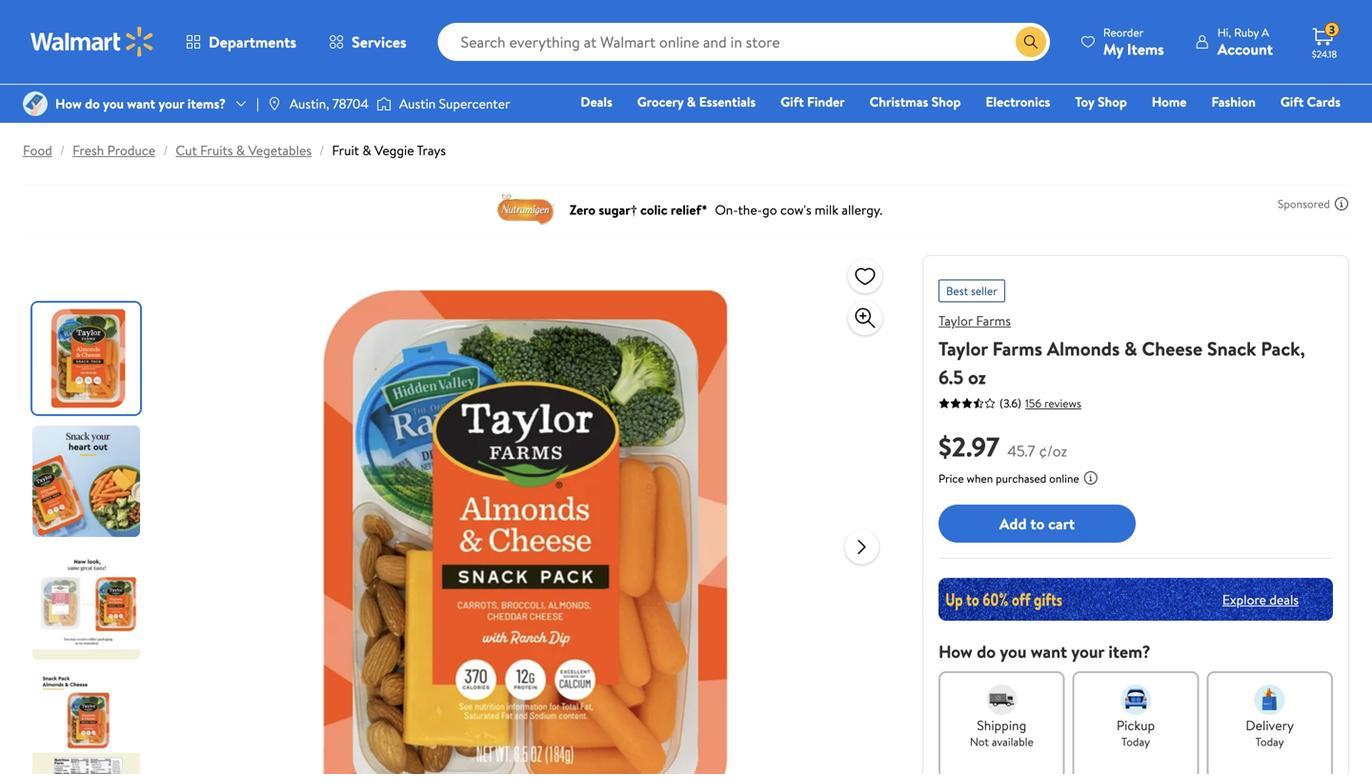 Task type: vqa. For each thing, say whether or not it's contained in the screenshot.
Habitat,
no



Task type: describe. For each thing, give the bounding box(es) containing it.
my
[[1103, 39, 1123, 60]]

intent image for delivery image
[[1255, 685, 1285, 716]]

$2.97
[[939, 428, 1000, 465]]

shipping
[[977, 717, 1026, 735]]

& right grocery
[[687, 92, 696, 111]]

¢/oz
[[1039, 441, 1067, 462]]

& inside the taylor farms taylor farms almonds & cheese snack pack, 6.5 oz
[[1124, 335, 1137, 362]]

vegetables
[[248, 141, 312, 160]]

purchased
[[996, 471, 1046, 487]]

search icon image
[[1023, 34, 1038, 50]]

gift finder link
[[772, 91, 853, 112]]

grocery & essentials
[[637, 92, 756, 111]]

your for item?
[[1071, 640, 1104, 664]]

services button
[[313, 19, 423, 65]]

hi,
[[1217, 24, 1231, 40]]

gift finder
[[781, 92, 845, 111]]

shop for toy shop
[[1098, 92, 1127, 111]]

one debit link
[[1186, 118, 1268, 139]]

food
[[23, 141, 52, 160]]

registry link
[[1113, 118, 1178, 139]]

item?
[[1108, 640, 1151, 664]]

taylor farms almonds & cheese snack pack, 6.5 oz - image 2 of 6 image
[[32, 426, 144, 537]]

today for delivery
[[1255, 734, 1284, 750]]

 image for how do you want your items?
[[23, 91, 48, 116]]

christmas
[[870, 92, 928, 111]]

supercenter
[[439, 94, 510, 113]]

not
[[970, 734, 989, 750]]

zoom image modal image
[[854, 307, 877, 330]]

how do you want your item?
[[939, 640, 1151, 664]]

add to cart
[[999, 513, 1075, 534]]

shipping not available
[[970, 717, 1034, 750]]

1 / from the left
[[60, 141, 65, 160]]

0 vertical spatial farms
[[976, 312, 1011, 330]]

156
[[1025, 395, 1042, 412]]

how do you want your items?
[[55, 94, 226, 113]]

finder
[[807, 92, 845, 111]]

2 taylor from the top
[[939, 335, 988, 362]]

gift for cards
[[1280, 92, 1304, 111]]

deals
[[581, 92, 612, 111]]

6.5
[[939, 364, 964, 391]]

taylor farms almonds & cheese snack pack, 6.5 oz - image 3 of 6 image
[[32, 549, 144, 660]]

taylor farms almonds & cheese snack pack, 6.5 oz - image 4 of 6 image
[[32, 672, 144, 775]]

1 taylor from the top
[[939, 312, 973, 330]]

items?
[[187, 94, 226, 113]]

gift cards registry
[[1121, 92, 1341, 138]]

austin
[[399, 94, 436, 113]]

want for items?
[[127, 94, 155, 113]]

toy
[[1075, 92, 1094, 111]]

2 / from the left
[[163, 141, 168, 160]]

trays
[[417, 141, 446, 160]]

home
[[1152, 92, 1187, 111]]

essentials
[[699, 92, 756, 111]]

available
[[992, 734, 1034, 750]]

walmart+ link
[[1275, 118, 1349, 139]]

pickup
[[1117, 717, 1155, 735]]

pack,
[[1261, 335, 1305, 362]]

seller
[[971, 283, 997, 299]]

$2.97 45.7 ¢/oz
[[939, 428, 1067, 465]]

today for pickup
[[1121, 734, 1150, 750]]

add
[[999, 513, 1027, 534]]

departments
[[209, 31, 296, 52]]

1 vertical spatial farms
[[992, 335, 1042, 362]]

add to favorites list, taylor farms almonds & cheese snack pack, 6.5 oz image
[[854, 264, 877, 288]]

you for how do you want your item?
[[1000, 640, 1027, 664]]

food / fresh produce / cut fruits & vegetables / fruit & veggie trays
[[23, 141, 446, 160]]

registry
[[1121, 119, 1170, 138]]

walmart image
[[30, 27, 154, 57]]

(3.6)
[[1000, 395, 1021, 412]]

items
[[1127, 39, 1164, 60]]

christmas shop
[[870, 92, 961, 111]]

online
[[1049, 471, 1079, 487]]

produce
[[107, 141, 155, 160]]

toy shop link
[[1067, 91, 1136, 112]]

add to cart button
[[939, 505, 1136, 543]]

fashion
[[1211, 92, 1256, 111]]

oz
[[968, 364, 986, 391]]

when
[[967, 471, 993, 487]]

delivery today
[[1246, 717, 1294, 750]]

$24.18
[[1312, 48, 1337, 61]]

Walmart Site-Wide search field
[[438, 23, 1050, 61]]

sponsored
[[1278, 196, 1330, 212]]

you for how do you want your items?
[[103, 94, 124, 113]]

a
[[1262, 24, 1269, 40]]

delivery
[[1246, 717, 1294, 735]]

cut
[[176, 141, 197, 160]]



Task type: locate. For each thing, give the bounding box(es) containing it.
taylor down taylor farms link
[[939, 335, 988, 362]]

how up not
[[939, 640, 973, 664]]

one
[[1195, 119, 1223, 138]]

1 vertical spatial how
[[939, 640, 973, 664]]

austin,
[[290, 94, 329, 113]]

your for items?
[[159, 94, 184, 113]]

best
[[946, 283, 968, 299]]

1 horizontal spatial your
[[1071, 640, 1104, 664]]

1 horizontal spatial you
[[1000, 640, 1027, 664]]

gift
[[781, 92, 804, 111], [1280, 92, 1304, 111]]

do for how do you want your item?
[[977, 640, 996, 664]]

walmart+
[[1284, 119, 1341, 138]]

fruits
[[200, 141, 233, 160]]

gift inside gift finder 'link'
[[781, 92, 804, 111]]

legal information image
[[1083, 471, 1098, 486]]

austin supercenter
[[399, 94, 510, 113]]

want for item?
[[1031, 640, 1067, 664]]

/
[[60, 141, 65, 160], [163, 141, 168, 160], [319, 141, 324, 160]]

3
[[1329, 22, 1335, 38]]

how for how do you want your items?
[[55, 94, 82, 113]]

156 reviews link
[[1021, 395, 1081, 412]]

1 horizontal spatial gift
[[1280, 92, 1304, 111]]

shop right christmas
[[932, 92, 961, 111]]

2 today from the left
[[1255, 734, 1284, 750]]

today inside delivery today
[[1255, 734, 1284, 750]]

you up the fresh produce link
[[103, 94, 124, 113]]

today down intent image for delivery
[[1255, 734, 1284, 750]]

farms
[[976, 312, 1011, 330], [992, 335, 1042, 362]]

1 horizontal spatial  image
[[376, 94, 392, 113]]

home link
[[1143, 91, 1195, 112]]

 image right 78704
[[376, 94, 392, 113]]

0 vertical spatial your
[[159, 94, 184, 113]]

do up fresh on the left of the page
[[85, 94, 100, 113]]

want
[[127, 94, 155, 113], [1031, 640, 1067, 664]]

intent image for shipping image
[[986, 685, 1017, 716]]

0 vertical spatial how
[[55, 94, 82, 113]]

fresh
[[73, 141, 104, 160]]

taylor farms taylor farms almonds & cheese snack pack, 6.5 oz
[[939, 312, 1305, 391]]

taylor down best
[[939, 312, 973, 330]]

cheese
[[1142, 335, 1203, 362]]

do up "intent image for shipping"
[[977, 640, 996, 664]]

0 horizontal spatial you
[[103, 94, 124, 113]]

gift cards link
[[1272, 91, 1349, 112]]

today
[[1121, 734, 1150, 750], [1255, 734, 1284, 750]]

 image
[[267, 96, 282, 111]]

snack
[[1207, 335, 1256, 362]]

cut fruits & vegetables link
[[176, 141, 312, 160]]

gift inside gift cards registry
[[1280, 92, 1304, 111]]

pickup today
[[1117, 717, 1155, 750]]

deals
[[1270, 591, 1299, 609]]

hi, ruby a account
[[1217, 24, 1273, 60]]

/ left cut
[[163, 141, 168, 160]]

1 vertical spatial taylor
[[939, 335, 988, 362]]

farms down taylor farms link
[[992, 335, 1042, 362]]

78704
[[332, 94, 369, 113]]

services
[[352, 31, 407, 52]]

fruit
[[332, 141, 359, 160]]

reviews
[[1044, 395, 1081, 412]]

0 horizontal spatial shop
[[932, 92, 961, 111]]

want up produce
[[127, 94, 155, 113]]

0 horizontal spatial  image
[[23, 91, 48, 116]]

0 horizontal spatial today
[[1121, 734, 1150, 750]]

up to sixty percent off deals. shop now. image
[[939, 578, 1333, 621]]

1 vertical spatial do
[[977, 640, 996, 664]]

explore deals link
[[1215, 583, 1306, 617]]

fruit & veggie trays link
[[332, 141, 446, 160]]

grocery & essentials link
[[629, 91, 764, 112]]

1 vertical spatial you
[[1000, 640, 1027, 664]]

farms down the seller
[[976, 312, 1011, 330]]

45.7
[[1007, 441, 1035, 462]]

reorder
[[1103, 24, 1144, 40]]

 image for austin supercenter
[[376, 94, 392, 113]]

taylor farms almonds & cheese snack pack, 6.5 oz image
[[220, 255, 829, 775]]

you
[[103, 94, 124, 113], [1000, 640, 1027, 664]]

|
[[256, 94, 259, 113]]

1 vertical spatial your
[[1071, 640, 1104, 664]]

do
[[85, 94, 100, 113], [977, 640, 996, 664]]

your left item?
[[1071, 640, 1104, 664]]

electronics link
[[977, 91, 1059, 112]]

your left items? on the top of page
[[159, 94, 184, 113]]

almonds
[[1047, 335, 1120, 362]]

ad disclaimer and feedback image
[[1334, 196, 1349, 212]]

1 horizontal spatial today
[[1255, 734, 1284, 750]]

how for how do you want your item?
[[939, 640, 973, 664]]

to
[[1030, 513, 1045, 534]]

electronics
[[986, 92, 1050, 111]]

gift left cards
[[1280, 92, 1304, 111]]

veggie
[[374, 141, 414, 160]]

gift for finder
[[781, 92, 804, 111]]

/ right food
[[60, 141, 65, 160]]

0 horizontal spatial your
[[159, 94, 184, 113]]

3 / from the left
[[319, 141, 324, 160]]

2 horizontal spatial /
[[319, 141, 324, 160]]

shop for christmas shop
[[932, 92, 961, 111]]

taylor farms almonds & cheese snack pack, 6.5 oz - image 1 of 6 image
[[32, 303, 144, 414]]

1 horizontal spatial want
[[1031, 640, 1067, 664]]

debit
[[1226, 119, 1259, 138]]

explore deals
[[1222, 591, 1299, 609]]

(3.6) 156 reviews
[[1000, 395, 1081, 412]]

fresh produce link
[[73, 141, 155, 160]]

1 shop from the left
[[932, 92, 961, 111]]

& right fruits
[[236, 141, 245, 160]]

food link
[[23, 141, 52, 160]]

0 vertical spatial want
[[127, 94, 155, 113]]

you up "intent image for shipping"
[[1000, 640, 1027, 664]]

& right 'fruit'
[[362, 141, 371, 160]]

0 vertical spatial taylor
[[939, 312, 973, 330]]

next media item image
[[850, 536, 873, 559]]

price
[[939, 471, 964, 487]]

one debit
[[1195, 119, 1259, 138]]

 image up food
[[23, 91, 48, 116]]

ruby
[[1234, 24, 1259, 40]]

want left item?
[[1031, 640, 1067, 664]]

0 horizontal spatial want
[[127, 94, 155, 113]]

1 horizontal spatial how
[[939, 640, 973, 664]]

grocery
[[637, 92, 684, 111]]

1 horizontal spatial /
[[163, 141, 168, 160]]

do for how do you want your items?
[[85, 94, 100, 113]]

1 horizontal spatial shop
[[1098, 92, 1127, 111]]

gift left "finder"
[[781, 92, 804, 111]]

0 horizontal spatial gift
[[781, 92, 804, 111]]

&
[[687, 92, 696, 111], [236, 141, 245, 160], [362, 141, 371, 160], [1124, 335, 1137, 362]]

1 today from the left
[[1121, 734, 1150, 750]]

Search search field
[[438, 23, 1050, 61]]

austin, 78704
[[290, 94, 369, 113]]

reorder my items
[[1103, 24, 1164, 60]]

0 horizontal spatial do
[[85, 94, 100, 113]]

departments button
[[170, 19, 313, 65]]

intent image for pickup image
[[1121, 685, 1151, 716]]

price when purchased online
[[939, 471, 1079, 487]]

0 vertical spatial you
[[103, 94, 124, 113]]

explore
[[1222, 591, 1266, 609]]

2 gift from the left
[[1280, 92, 1304, 111]]

christmas shop link
[[861, 91, 969, 112]]

 image
[[23, 91, 48, 116], [376, 94, 392, 113]]

today down intent image for pickup
[[1121, 734, 1150, 750]]

1 horizontal spatial do
[[977, 640, 996, 664]]

how up fresh on the left of the page
[[55, 94, 82, 113]]

shop right toy
[[1098, 92, 1127, 111]]

account
[[1217, 39, 1273, 60]]

cards
[[1307, 92, 1341, 111]]

1 vertical spatial want
[[1031, 640, 1067, 664]]

best seller
[[946, 283, 997, 299]]

0 horizontal spatial how
[[55, 94, 82, 113]]

& left the cheese
[[1124, 335, 1137, 362]]

2 shop from the left
[[1098, 92, 1127, 111]]

0 horizontal spatial /
[[60, 141, 65, 160]]

today inside 'pickup today'
[[1121, 734, 1150, 750]]

1 gift from the left
[[781, 92, 804, 111]]

cart
[[1048, 513, 1075, 534]]

/ left 'fruit'
[[319, 141, 324, 160]]

0 vertical spatial do
[[85, 94, 100, 113]]

toy shop
[[1075, 92, 1127, 111]]

deals link
[[572, 91, 621, 112]]

taylor
[[939, 312, 973, 330], [939, 335, 988, 362]]

fashion link
[[1203, 91, 1264, 112]]

your
[[159, 94, 184, 113], [1071, 640, 1104, 664]]



